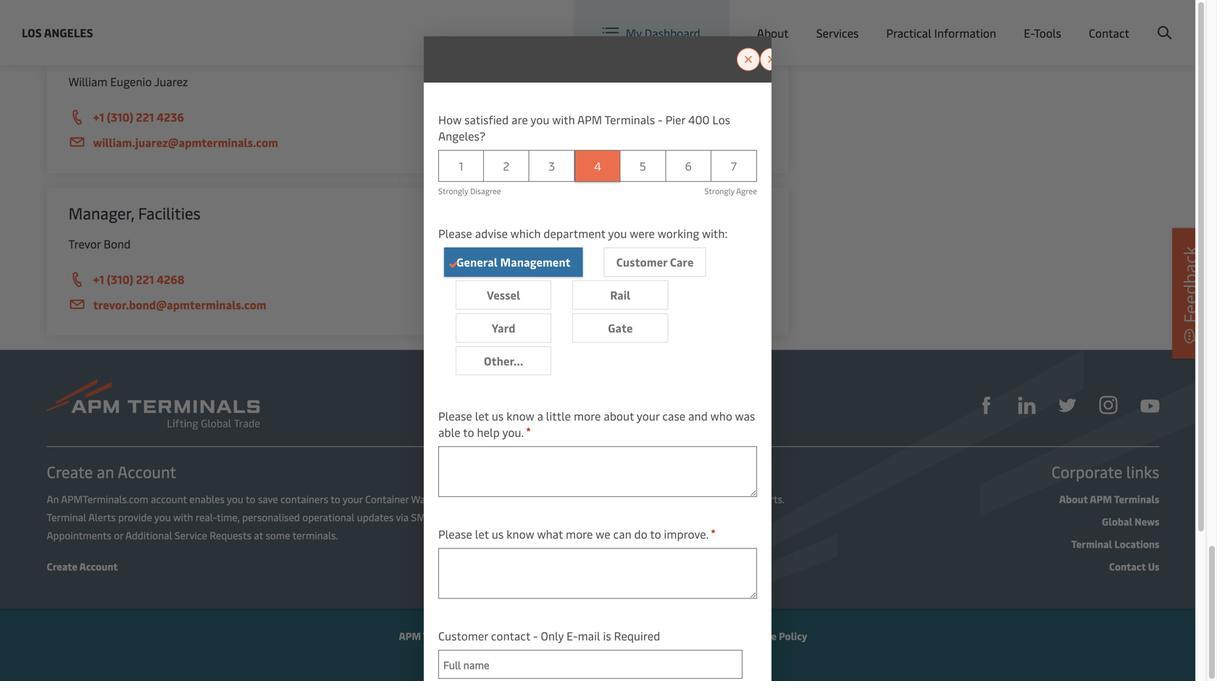 Task type: vqa. For each thing, say whether or not it's contained in the screenshot.
1st know from the top
yes



Task type: locate. For each thing, give the bounding box(es) containing it.
policy
[[779, 629, 808, 643]]

strongly left agree
[[705, 186, 735, 197]]

additional
[[125, 528, 172, 542]]

0 vertical spatial +1
[[93, 109, 104, 125]]

little
[[546, 408, 571, 424]]

enables
[[189, 492, 225, 506]]

0 vertical spatial -
[[658, 112, 663, 127]]

customer for customer contact - only e-mail is required
[[439, 628, 488, 644]]

this question is required element down manage
[[711, 526, 716, 539]]

221 left 4268
[[136, 271, 154, 287]]

1 horizontal spatial &
[[597, 629, 605, 643]]

provide
[[118, 510, 152, 524]]

apm down daily
[[489, 510, 511, 524]]

william eugenio juarez
[[68, 74, 188, 89]]

1 vertical spatial global
[[1103, 515, 1133, 528]]

you tube link
[[1141, 395, 1160, 414]]

(310) down william eugenio juarez at the top of the page
[[107, 109, 133, 125]]

0 vertical spatial with
[[552, 112, 575, 127]]

about apm terminals link
[[1060, 492, 1160, 506]]

0 horizontal spatial and
[[633, 492, 650, 506]]

you inside how satisfied are you with apm terminals - pier 400 los angeles?
[[531, 112, 550, 127]]

login / create account
[[1062, 13, 1179, 29]]

1 vertical spatial this question is required element
[[711, 526, 716, 539]]

1 vertical spatial (310)
[[107, 271, 133, 287]]

1 horizontal spatial or
[[434, 510, 443, 524]]

create for create account
[[47, 560, 77, 573]]

terms & conditions
[[567, 629, 657, 643]]

let for please let us know a little more about your case and who was able to help you.
[[475, 408, 489, 424]]

0 vertical spatial more
[[574, 408, 601, 424]]

0 vertical spatial is
[[598, 510, 606, 524]]

+1
[[93, 109, 104, 125], [93, 271, 104, 287]]

0 vertical spatial an
[[47, 492, 59, 506]]

is left also
[[598, 510, 606, 524]]

customer care
[[617, 254, 694, 270]]

login
[[1062, 13, 1090, 29]]

an
[[47, 492, 59, 506], [475, 510, 487, 524]]

global inside button
[[927, 14, 961, 29]]

0 horizontal spatial or
[[114, 528, 123, 542]]

0 vertical spatial gate
[[183, 40, 216, 61]]

create right /
[[1101, 13, 1134, 29]]

global up terminal locations link
[[1103, 515, 1133, 528]]

0 horizontal spatial your
[[343, 492, 363, 506]]

1 vertical spatial is
[[603, 628, 612, 644]]

account down the appointments
[[79, 560, 118, 573]]

+1 inside +1 (310) 221 4236 link
[[93, 109, 104, 125]]

instagram image
[[1100, 396, 1118, 414]]

1 horizontal spatial customer
[[617, 254, 668, 270]]

+1 (310) 221 4268
[[93, 271, 185, 287]]

4
[[595, 158, 601, 173]]

know up you.
[[507, 408, 535, 424]]

1 vertical spatial or
[[114, 528, 123, 542]]

email
[[544, 492, 569, 506]]

conditions
[[608, 629, 657, 643]]

know inside please let us know a little more about your case and who was able to help you.
[[507, 408, 535, 424]]

1 vertical spatial please
[[439, 408, 472, 424]]

0 horizontal spatial this question is required element
[[526, 424, 531, 437]]

1 horizontal spatial and
[[689, 408, 708, 424]]

gate down rail
[[608, 320, 633, 336]]

1 horizontal spatial los
[[713, 112, 731, 127]]

1 horizontal spatial terminal
[[714, 492, 753, 506]]

*
[[526, 424, 531, 437], [711, 526, 716, 539]]

customer down were in the right top of the page
[[617, 254, 668, 270]]

2 +1 from the top
[[93, 271, 104, 287]]

facilities
[[138, 202, 201, 224]]

1 vertical spatial yard
[[492, 320, 516, 336]]

sms
[[411, 510, 432, 524]]

and up required
[[633, 492, 650, 506]]

0 horizontal spatial yard
[[132, 40, 163, 61]]

option group containing 1
[[439, 150, 757, 200]]

2 us from the top
[[492, 526, 504, 542]]

2 please from the top
[[439, 408, 472, 424]]

about apm terminals
[[1060, 492, 1160, 506]]

0 vertical spatial global
[[927, 14, 961, 29]]

gate
[[183, 40, 216, 61], [608, 320, 633, 336]]

apm right 'about'
[[1091, 492, 1113, 506]]

1 vertical spatial -
[[533, 628, 538, 644]]

1 vertical spatial create
[[47, 461, 93, 482]]

1 vertical spatial los
[[713, 112, 731, 127]]

containers
[[281, 492, 329, 506]]

manager,
[[68, 202, 134, 224]]

1 strongly from the left
[[439, 186, 469, 197]]

terminal up truck
[[714, 492, 753, 506]]

0 vertical spatial *
[[526, 424, 531, 437]]

0 horizontal spatial global
[[927, 14, 961, 29]]

to left save
[[246, 492, 256, 506]]

221 for facilities
[[136, 271, 154, 287]]

1 vertical spatial with
[[173, 510, 193, 524]]

your up updates
[[343, 492, 363, 506]]

let up help
[[475, 408, 489, 424]]

- left only
[[533, 628, 538, 644]]

2 strongly from the left
[[705, 186, 735, 197]]

case
[[663, 408, 686, 424]]

terminals inside how satisfied are you with apm terminals - pier 400 los angeles?
[[605, 112, 655, 127]]

221 for yard
[[136, 109, 154, 125]]

apm up 4
[[578, 112, 602, 127]]

what
[[537, 526, 563, 542]]

0 horizontal spatial gate
[[183, 40, 216, 61]]

2 221 from the top
[[136, 271, 154, 287]]

1 vertical spatial 221
[[136, 271, 154, 287]]

customer
[[617, 254, 668, 270], [439, 628, 488, 644]]

0 vertical spatial or
[[434, 510, 443, 524]]

create an account
[[47, 461, 176, 482]]

yard up eugenio
[[132, 40, 163, 61]]

221
[[136, 109, 154, 125], [136, 271, 154, 287]]

customer contact - only e-mail is required
[[439, 628, 661, 644]]

&
[[167, 40, 179, 61], [597, 629, 605, 643]]

to up operational
[[331, 492, 341, 506]]

us up help
[[492, 408, 504, 424]]

or right sms
[[434, 510, 443, 524]]

linkedin image
[[1019, 397, 1036, 414]]

know left the what
[[507, 526, 535, 542]]

cookie policy
[[746, 629, 808, 643]]

1 (310) from the top
[[107, 109, 133, 125]]

2 vertical spatial create
[[47, 560, 77, 573]]

1 +1 from the top
[[93, 109, 104, 125]]

alerts.
[[756, 492, 785, 506]]

apmt footer logo image
[[47, 379, 260, 430]]

1 please from the top
[[439, 226, 472, 241]]

account up please let us know what more we can do to improve. * at the bottom of the page
[[560, 510, 596, 524]]

0 vertical spatial this question is required element
[[526, 424, 531, 437]]

global
[[927, 14, 961, 29], [1103, 515, 1133, 528]]

global news
[[1103, 515, 1160, 528]]

(310)
[[107, 109, 133, 125], [107, 271, 133, 287]]

2 vertical spatial please
[[439, 526, 472, 542]]

who
[[711, 408, 733, 424]]

2 vertical spatial account
[[79, 560, 118, 573]]

2 (310) from the top
[[107, 271, 133, 287]]

1 horizontal spatial gate
[[608, 320, 633, 336]]

0 vertical spatial us
[[492, 408, 504, 424]]

alerts
[[88, 510, 116, 524]]

1 horizontal spatial with
[[552, 112, 575, 127]]

contact
[[491, 628, 531, 644]]

about
[[1060, 492, 1089, 506]]

1 horizontal spatial this question is required element
[[711, 526, 716, 539]]

global left menu
[[927, 14, 961, 29]]

news
[[1135, 515, 1160, 528]]

1 horizontal spatial yard
[[492, 320, 516, 336]]

yard
[[132, 40, 163, 61], [492, 320, 516, 336]]

to right able
[[463, 424, 474, 440]]

221 left 4236 at the top left
[[136, 109, 154, 125]]

1 vertical spatial customer
[[439, 628, 488, 644]]

with up service
[[173, 510, 193, 524]]

2 vertical spatial terminal
[[1072, 537, 1113, 551]]

1 vertical spatial more
[[566, 526, 593, 542]]

1 horizontal spatial your
[[637, 408, 660, 424]]

more left we
[[566, 526, 593, 542]]

customer left contact
[[439, 628, 488, 644]]

login / create account link
[[1035, 0, 1179, 43]]

1 vertical spatial an
[[475, 510, 487, 524]]

apm
[[578, 112, 602, 127], [1091, 492, 1113, 506], [489, 510, 511, 524], [399, 629, 421, 643]]

global for global menu
[[927, 14, 961, 29]]

0 horizontal spatial terminal
[[47, 510, 86, 524]]

0 horizontal spatial account
[[151, 492, 187, 506]]

strongly down 1
[[439, 186, 469, 197]]

this question is required element for please let us know what more we can do to improve.
[[711, 526, 716, 539]]

0 vertical spatial know
[[507, 408, 535, 424]]

contact us link
[[1110, 560, 1160, 573]]

know for what
[[507, 526, 535, 542]]

Full name text field
[[439, 650, 743, 679]]

1 let from the top
[[475, 408, 489, 424]]

apm terminals ⓒ copyright 2023
[[399, 629, 555, 643]]

1 vertical spatial *
[[711, 526, 716, 539]]

please
[[439, 226, 472, 241], [439, 408, 472, 424], [439, 526, 472, 542]]

feedback
[[1179, 246, 1203, 323]]

+1 down trevor bond on the left of the page
[[93, 271, 104, 287]]

to
[[463, 424, 474, 440], [246, 492, 256, 506], [331, 492, 341, 506], [669, 510, 679, 524], [650, 526, 662, 542]]

1 221 from the top
[[136, 109, 154, 125]]

account right an
[[118, 461, 176, 482]]

more right little
[[574, 408, 601, 424]]

+1 down 'william'
[[93, 109, 104, 125]]

option group
[[439, 150, 757, 200]]

or
[[434, 510, 443, 524], [114, 528, 123, 542]]

7
[[731, 158, 737, 173]]

terminal up the contact on the right bottom
[[1072, 537, 1113, 551]]

strongly
[[439, 186, 469, 197], [705, 186, 735, 197]]

0 vertical spatial let
[[475, 408, 489, 424]]

contact
[[1110, 560, 1146, 573]]

this question is required element
[[526, 424, 531, 437], [711, 526, 716, 539]]

and inside "an apmterminals.com account enables you to save containers to your container watchlist, set daily watchlist email notifications, and subscribe for terminal alerts. terminal alerts provide you with real-time, personalised operational updates via sms or email. an apm terminals account is also required to manage truck appointments or additional service requests at some terminals."
[[633, 492, 650, 506]]

let inside please let us know a little more about your case and who was able to help you.
[[475, 408, 489, 424]]

twitter image
[[1059, 397, 1077, 414]]

0 vertical spatial terminal
[[714, 492, 753, 506]]

& right the terms
[[597, 629, 605, 643]]

1 vertical spatial +1
[[93, 271, 104, 287]]

1 vertical spatial account
[[118, 461, 176, 482]]

1 us from the top
[[492, 408, 504, 424]]

1 vertical spatial us
[[492, 526, 504, 542]]

please up able
[[439, 408, 472, 424]]

create for create an account
[[47, 461, 93, 482]]

2 horizontal spatial terminal
[[1072, 537, 1113, 551]]

terminals up global news
[[1115, 492, 1160, 506]]

your left the case
[[637, 408, 660, 424]]

yard down vessel on the top left of the page
[[492, 320, 516, 336]]

with inside how satisfied are you with apm terminals - pier 400 los angeles?
[[552, 112, 575, 127]]

1 horizontal spatial global
[[1103, 515, 1133, 528]]

is right mail
[[603, 628, 612, 644]]

0 horizontal spatial with
[[173, 510, 193, 524]]

terminals left the ⓒ
[[423, 629, 469, 643]]

los inside how satisfied are you with apm terminals - pier 400 los angeles?
[[713, 112, 731, 127]]

0 vertical spatial 221
[[136, 109, 154, 125]]

los left angeles at the top left
[[22, 25, 42, 40]]

1 horizontal spatial -
[[658, 112, 663, 127]]

terminals left pier
[[605, 112, 655, 127]]

0 vertical spatial &
[[167, 40, 179, 61]]

or down alerts
[[114, 528, 123, 542]]

& up juarez
[[167, 40, 179, 61]]

- left pier
[[658, 112, 663, 127]]

you right 'are'
[[531, 112, 550, 127]]

let down daily
[[475, 526, 489, 542]]

management
[[501, 254, 571, 270]]

2 let from the top
[[475, 526, 489, 542]]

los right 400 in the right of the page
[[713, 112, 731, 127]]

0 horizontal spatial an
[[47, 492, 59, 506]]

this question is required element right you.
[[526, 424, 531, 437]]

this question is required element for please let us know a little more about your case and who was able to help you.
[[526, 424, 531, 437]]

strongly disagree
[[439, 186, 501, 197]]

please down email.
[[439, 526, 472, 542]]

some
[[266, 528, 290, 542]]

location
[[836, 13, 881, 29]]

can
[[614, 526, 632, 542]]

0 vertical spatial your
[[637, 408, 660, 424]]

0 horizontal spatial customer
[[439, 628, 488, 644]]

angeles?
[[439, 128, 486, 143]]

1 vertical spatial your
[[343, 492, 363, 506]]

1 vertical spatial let
[[475, 526, 489, 542]]

0 horizontal spatial los
[[22, 25, 42, 40]]

you left were in the right top of the page
[[608, 226, 627, 241]]

terminals up the what
[[513, 510, 557, 524]]

us down daily
[[492, 526, 504, 542]]

only
[[541, 628, 564, 644]]

us inside please let us know a little more about your case and who was able to help you.
[[492, 408, 504, 424]]

* right you.
[[526, 424, 531, 437]]

0 vertical spatial please
[[439, 226, 472, 241]]

los angeles link
[[22, 24, 93, 42]]

0 horizontal spatial &
[[167, 40, 179, 61]]

account left enables on the left bottom
[[151, 492, 187, 506]]

and
[[689, 408, 708, 424], [633, 492, 650, 506]]

* down manage
[[711, 526, 716, 539]]

an up the appointments
[[47, 492, 59, 506]]

with right 'are'
[[552, 112, 575, 127]]

create left an
[[47, 461, 93, 482]]

5
[[640, 158, 647, 173]]

feedback button
[[1173, 228, 1209, 359]]

1 horizontal spatial strongly
[[705, 186, 735, 197]]

1 know from the top
[[507, 408, 535, 424]]

please advise which department you were working with:
[[439, 226, 728, 241]]

gate up juarez
[[183, 40, 216, 61]]

0 horizontal spatial *
[[526, 424, 531, 437]]

-
[[658, 112, 663, 127], [533, 628, 538, 644]]

0 vertical spatial (310)
[[107, 109, 133, 125]]

with
[[552, 112, 575, 127], [173, 510, 193, 524]]

general
[[457, 254, 498, 270]]

corporate
[[1052, 461, 1123, 482]]

2 know from the top
[[507, 526, 535, 542]]

0 vertical spatial los
[[22, 25, 42, 40]]

about
[[604, 408, 634, 424]]

please inside please let us know a little more about your case and who was able to help you.
[[439, 408, 472, 424]]

global news link
[[1103, 515, 1160, 528]]

terminal up the appointments
[[47, 510, 86, 524]]

0 horizontal spatial strongly
[[439, 186, 469, 197]]

manage
[[681, 510, 718, 524]]

* inside please let us know what more we can do to improve. *
[[711, 526, 716, 539]]

0 vertical spatial account
[[151, 492, 187, 506]]

and left who
[[689, 408, 708, 424]]

please up general
[[439, 226, 472, 241]]

account right /
[[1137, 13, 1179, 29]]

general management
[[457, 254, 571, 270]]

care
[[670, 254, 694, 270]]

1 vertical spatial and
[[633, 492, 650, 506]]

at
[[254, 528, 263, 542]]

for
[[698, 492, 712, 506]]

updates
[[357, 510, 394, 524]]

create down the appointments
[[47, 560, 77, 573]]

more
[[574, 408, 601, 424], [566, 526, 593, 542]]

1 horizontal spatial *
[[711, 526, 716, 539]]

links
[[1127, 461, 1160, 482]]

an down daily
[[475, 510, 487, 524]]

us for a
[[492, 408, 504, 424]]

1 vertical spatial account
[[560, 510, 596, 524]]

create
[[1101, 13, 1134, 29], [47, 461, 93, 482], [47, 560, 77, 573]]

0 vertical spatial and
[[689, 408, 708, 424]]

agree
[[737, 186, 757, 197]]

(310) down bond
[[107, 271, 133, 287]]

you up time,
[[227, 492, 244, 506]]

create account link
[[47, 560, 118, 573]]

0 vertical spatial customer
[[617, 254, 668, 270]]

+1 inside +1 (310) 221 4268 link
[[93, 271, 104, 287]]

1 vertical spatial know
[[507, 526, 535, 542]]



Task type: describe. For each thing, give the bounding box(es) containing it.
instagram link
[[1100, 395, 1118, 414]]

and inside please let us know a little more about your case and who was able to help you.
[[689, 408, 708, 424]]

were
[[630, 226, 655, 241]]

trevor
[[68, 236, 101, 252]]

angeles
[[44, 25, 93, 40]]

please for please advise which department you were working with:
[[439, 226, 472, 241]]

4236
[[157, 109, 184, 125]]

shape link
[[978, 395, 996, 414]]

director,
[[68, 40, 128, 61]]

strongly for strongly agree
[[705, 186, 735, 197]]

working
[[658, 226, 700, 241]]

disagree
[[470, 186, 501, 197]]

terminal locations
[[1072, 537, 1160, 551]]

1 vertical spatial gate
[[608, 320, 633, 336]]

advise
[[475, 226, 508, 241]]

are
[[512, 112, 528, 127]]

terminals.
[[293, 528, 338, 542]]

able
[[439, 424, 461, 440]]

trevor bond
[[68, 236, 131, 252]]

1 vertical spatial &
[[597, 629, 605, 643]]

+1 (310) 221 4268 link
[[68, 270, 767, 289]]

to inside please let us know a little more about your case and who was able to help you.
[[463, 424, 474, 440]]

corporate links
[[1052, 461, 1160, 482]]

you up additional
[[154, 510, 171, 524]]

your inside "an apmterminals.com account enables you to save containers to your container watchlist, set daily watchlist email notifications, and subscribe for terminal alerts. terminal alerts provide you with real-time, personalised operational updates via sms or email. an apm terminals account is also required to manage truck appointments or additional service requests at some terminals."
[[343, 492, 363, 506]]

copyright
[[483, 629, 529, 643]]

was
[[735, 408, 756, 424]]

(310) for director,
[[107, 109, 133, 125]]

global menu button
[[895, 0, 1008, 43]]

let for please let us know what more we can do to improve. *
[[475, 526, 489, 542]]

+1 for director,
[[93, 109, 104, 125]]

know for a
[[507, 408, 535, 424]]

400
[[689, 112, 710, 127]]

Please let us know a little more about your case and who was able to help you. text field
[[439, 447, 757, 497]]

linkedin__x28_alt_x29__3_ link
[[1019, 395, 1036, 414]]

other...
[[484, 353, 524, 368]]

notifications,
[[571, 492, 631, 506]]

terms & conditions link
[[567, 629, 657, 643]]

strongly agree
[[705, 186, 757, 197]]

please for please let us know a little more about your case and who was able to help you.
[[439, 408, 472, 424]]

fill 44 link
[[1059, 395, 1077, 414]]

switch
[[799, 13, 833, 29]]

appointments
[[47, 528, 112, 542]]

terminal locations link
[[1072, 537, 1160, 551]]

your inside please let us know a little more about your case and who was able to help you.
[[637, 408, 660, 424]]

improve.
[[664, 526, 709, 542]]

eugenio
[[110, 74, 152, 89]]

terms
[[567, 629, 595, 643]]

is inside "an apmterminals.com account enables you to save containers to your container watchlist, set daily watchlist email notifications, and subscribe for terminal alerts. terminal alerts provide you with real-time, personalised operational updates via sms or email. an apm terminals account is also required to manage truck appointments or additional service requests at some terminals."
[[598, 510, 606, 524]]

apm left the ⓒ
[[399, 629, 421, 643]]

los angeles
[[22, 25, 93, 40]]

0 vertical spatial yard
[[132, 40, 163, 61]]

strongly for strongly disagree
[[439, 186, 469, 197]]

email.
[[446, 510, 473, 524]]

apmterminals.com
[[61, 492, 148, 506]]

time,
[[217, 510, 240, 524]]

menu
[[964, 14, 993, 29]]

contact us
[[1110, 560, 1160, 573]]

cookie policy link
[[746, 629, 808, 643]]

0 vertical spatial account
[[1137, 13, 1179, 29]]

also
[[608, 510, 627, 524]]

with inside "an apmterminals.com account enables you to save containers to your container watchlist, set daily watchlist email notifications, and subscribe for terminal alerts. terminal alerts provide you with real-time, personalised operational updates via sms or email. an apm terminals account is also required to manage truck appointments or additional service requests at some terminals."
[[173, 510, 193, 524]]

required
[[614, 628, 661, 644]]

(310) for manager,
[[107, 271, 133, 287]]

Please let us know what more we can do to improve. text field
[[439, 548, 757, 599]]

youtube image
[[1141, 400, 1160, 413]]

which
[[511, 226, 541, 241]]

real-
[[196, 510, 217, 524]]

please let us know a little more about your case and who was able to help you.
[[439, 408, 756, 440]]

you.
[[503, 424, 524, 440]]

juarez
[[154, 74, 188, 89]]

watchlist,
[[411, 492, 456, 506]]

- inside how satisfied are you with apm terminals - pier 400 los angeles?
[[658, 112, 663, 127]]

trevor.bond@apmterminals.com link
[[68, 296, 767, 314]]

save
[[258, 492, 278, 506]]

0 horizontal spatial -
[[533, 628, 538, 644]]

1 vertical spatial terminal
[[47, 510, 86, 524]]

us for what
[[492, 526, 504, 542]]

to down subscribe
[[669, 510, 679, 524]]

1
[[459, 158, 464, 173]]

us
[[1149, 560, 1160, 573]]

3 please from the top
[[439, 526, 472, 542]]

apm inside how satisfied are you with apm terminals - pier 400 los angeles?
[[578, 112, 602, 127]]

global for global news
[[1103, 515, 1133, 528]]

ⓒ
[[471, 629, 481, 643]]

service
[[175, 528, 207, 542]]

set
[[459, 492, 473, 506]]

2
[[503, 158, 510, 173]]

with:
[[702, 226, 728, 241]]

0 vertical spatial create
[[1101, 13, 1134, 29]]

pier
[[666, 112, 686, 127]]

to right do on the right bottom
[[650, 526, 662, 542]]

department
[[544, 226, 606, 241]]

4268
[[157, 271, 185, 287]]

+1 for manager,
[[93, 271, 104, 287]]

3
[[549, 158, 555, 173]]

locations
[[1115, 537, 1160, 551]]

how satisfied are you with apm terminals - pier 400 los angeles?
[[439, 112, 731, 143]]

6
[[685, 158, 692, 173]]

via
[[396, 510, 409, 524]]

1 horizontal spatial an
[[475, 510, 487, 524]]

bond
[[104, 236, 131, 252]]

customer for customer care
[[617, 254, 668, 270]]

more inside please let us know a little more about your case and who was able to help you.
[[574, 408, 601, 424]]

apm inside "an apmterminals.com account enables you to save containers to your container watchlist, set daily watchlist email notifications, and subscribe for terminal alerts. terminal alerts provide you with real-time, personalised operational updates via sms or email. an apm terminals account is also required to manage truck appointments or additional service requests at some terminals."
[[489, 510, 511, 524]]

william
[[68, 74, 107, 89]]

how
[[439, 112, 462, 127]]

facebook image
[[978, 397, 996, 414]]

2023
[[532, 629, 555, 643]]

william.juarez@apmterminals.com
[[93, 134, 278, 150]]

1 horizontal spatial account
[[560, 510, 596, 524]]

watchlist
[[499, 492, 541, 506]]

operations
[[220, 40, 297, 61]]

terminals inside "an apmterminals.com account enables you to save containers to your container watchlist, set daily watchlist email notifications, and subscribe for terminal alerts. terminal alerts provide you with real-time, personalised operational updates via sms or email. an apm terminals account is also required to manage truck appointments or additional service requests at some terminals."
[[513, 510, 557, 524]]



